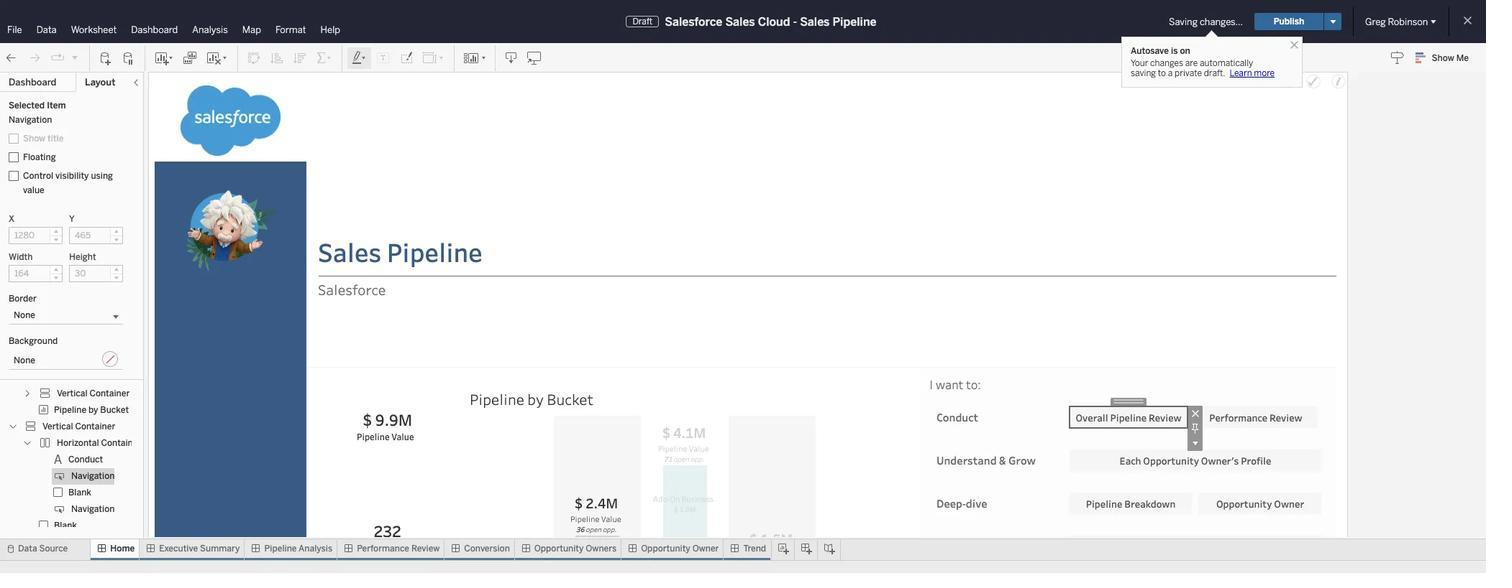 Task type: vqa. For each thing, say whether or not it's contained in the screenshot.
DEVICE PREVIEW Button
no



Task type: describe. For each thing, give the bounding box(es) containing it.
cloud
[[758, 15, 790, 28]]

X text field
[[9, 227, 63, 245]]

performance inside button
[[1209, 411, 1267, 425]]

Y text field
[[69, 227, 123, 245]]

1 vertical spatial navigation
[[71, 472, 115, 482]]

greg
[[1365, 16, 1386, 27]]

1 vertical spatial vertical
[[42, 422, 73, 432]]

2 horizontal spatial sales
[[800, 15, 830, 28]]

y
[[69, 214, 75, 224]]

overall
[[1076, 411, 1108, 425]]

breakdown
[[1124, 497, 1175, 511]]

deep-
[[936, 497, 966, 511]]

0 vertical spatial vertical container
[[57, 389, 130, 399]]

undo image
[[4, 51, 19, 65]]

x
[[9, 214, 15, 224]]

changes...
[[1200, 16, 1243, 27]]

0 horizontal spatial opportunity owner
[[641, 544, 719, 555]]

show me
[[1432, 53, 1469, 63]]

a
[[1168, 68, 1173, 78]]

automatically
[[1200, 58, 1253, 68]]

1 vertical spatial blank
[[54, 521, 77, 531]]

file
[[7, 24, 22, 35]]

is
[[1171, 46, 1178, 56]]

profile
[[1241, 454, 1271, 468]]

selected
[[9, 101, 45, 111]]

overall pipeline review button
[[1070, 407, 1188, 429]]

0 horizontal spatial review
[[411, 544, 440, 555]]

pipeline by bucket inside sales pipeline application
[[470, 390, 594, 410]]

item
[[47, 101, 66, 111]]

0 horizontal spatial by
[[88, 405, 98, 416]]

control visibility using value
[[23, 171, 113, 196]]

data for data
[[36, 24, 57, 35]]

performance review button
[[1195, 407, 1317, 429]]

conduct inside sales pipeline application
[[936, 411, 978, 425]]

close image
[[1288, 38, 1301, 52]]

sales pipeline application
[[144, 69, 1485, 574]]

trend
[[743, 544, 766, 555]]

executive summary
[[159, 544, 240, 555]]

floating
[[23, 152, 56, 163]]

height
[[69, 252, 96, 263]]

2 horizontal spatial review
[[1270, 411, 1302, 425]]

opportunity inside opportunity owner button
[[1216, 497, 1272, 511]]

duplicate image
[[183, 51, 197, 65]]

fix width image
[[1188, 421, 1203, 437]]

background
[[9, 337, 58, 347]]

data guide image
[[1390, 50, 1404, 65]]

sales pipeline
[[318, 235, 482, 269]]

none for background
[[14, 356, 35, 366]]

owner inside opportunity owner button
[[1274, 497, 1304, 511]]

remove from dashboard image
[[1188, 406, 1203, 421]]

Width text field
[[9, 265, 63, 283]]

show me button
[[1409, 47, 1482, 69]]

show for show title
[[23, 134, 45, 144]]

show title
[[23, 134, 64, 144]]

0 vertical spatial analysis
[[192, 24, 228, 35]]

0 vertical spatial blank
[[68, 488, 91, 498]]

pause auto updates image
[[122, 51, 136, 65]]

map
[[242, 24, 261, 35]]

dive
[[966, 497, 987, 511]]

collapse image
[[132, 78, 140, 87]]

owner's
[[1201, 454, 1239, 468]]

1 vertical spatial horizontal container
[[57, 439, 141, 449]]

autosave is on
[[1131, 46, 1190, 56]]

data source
[[18, 544, 68, 555]]

visibility
[[55, 171, 89, 181]]

title
[[48, 134, 64, 144]]

1 horizontal spatial replay animation image
[[70, 53, 79, 61]]

home
[[110, 544, 135, 555]]

saving changes...
[[1169, 16, 1243, 27]]

understand
[[936, 454, 997, 468]]

1 horizontal spatial sales
[[725, 15, 755, 28]]

i want to:
[[929, 377, 981, 393]]

using
[[91, 171, 113, 181]]

publish
[[1274, 17, 1304, 27]]

i
[[929, 377, 933, 393]]

autosave
[[1131, 46, 1169, 56]]

0 horizontal spatial replay animation image
[[50, 51, 65, 65]]

greg robinson
[[1365, 16, 1428, 27]]

understand & grow
[[936, 454, 1036, 468]]

overall pipeline review
[[1076, 411, 1181, 425]]

learn
[[1230, 68, 1252, 78]]

your
[[1131, 58, 1148, 68]]

private
[[1175, 68, 1202, 78]]

by inside sales pipeline application
[[527, 390, 544, 410]]

control
[[23, 171, 53, 181]]

1 vertical spatial vertical container
[[42, 422, 115, 432]]

pipeline breakdown
[[1086, 497, 1175, 511]]

executive
[[159, 544, 198, 555]]

learn more link
[[1225, 68, 1275, 78]]

clear sheet image
[[206, 51, 229, 65]]

0 vertical spatial horizontal
[[42, 372, 85, 382]]

Height text field
[[69, 265, 123, 283]]

your changes are automatically saving to a private draft.
[[1131, 58, 1253, 78]]

width
[[9, 252, 33, 263]]

opportunity owners
[[534, 544, 617, 555]]

draft.
[[1204, 68, 1225, 78]]

each
[[1120, 454, 1141, 468]]

opportunity owner inside button
[[1216, 497, 1304, 511]]

format
[[275, 24, 306, 35]]

show labels image
[[376, 51, 391, 65]]

summary
[[200, 544, 240, 555]]

fit image
[[422, 51, 445, 65]]

format workbook image
[[399, 51, 414, 65]]

opportunity left owners
[[534, 544, 584, 555]]

0 vertical spatial vertical
[[57, 389, 87, 399]]

publish button
[[1254, 13, 1323, 30]]



Task type: locate. For each thing, give the bounding box(es) containing it.
0 vertical spatial conduct
[[936, 411, 978, 425]]

2 none from the top
[[14, 356, 35, 366]]

salesforce
[[665, 15, 722, 28], [318, 280, 386, 299]]

pipeline analysis
[[264, 544, 332, 555]]

1 horizontal spatial salesforce
[[665, 15, 722, 28]]

performance review inside button
[[1209, 411, 1302, 425]]

horizontal
[[42, 372, 85, 382], [57, 439, 99, 449]]

data up redo icon
[[36, 24, 57, 35]]

1 vertical spatial performance
[[357, 544, 409, 555]]

saving
[[1131, 68, 1156, 78]]

pipeline
[[833, 15, 877, 28], [387, 235, 482, 269], [470, 390, 524, 410], [54, 405, 86, 416], [1110, 411, 1147, 425], [1086, 497, 1122, 511], [264, 544, 297, 555]]

source
[[39, 544, 68, 555]]

image image
[[180, 86, 281, 156], [155, 188, 306, 272]]

none for border
[[14, 311, 35, 321]]

2 vertical spatial navigation
[[71, 505, 115, 515]]

conduct
[[936, 411, 978, 425], [68, 455, 103, 465]]

navigation
[[9, 115, 52, 125], [71, 472, 115, 482], [71, 505, 115, 515]]

1 horizontal spatial review
[[1149, 411, 1181, 425]]

&
[[999, 454, 1006, 468]]

opportunity down profile
[[1216, 497, 1272, 511]]

1 horizontal spatial performance review
[[1209, 411, 1302, 425]]

1 vertical spatial horizontal
[[57, 439, 99, 449]]

2 none button from the top
[[9, 350, 123, 370]]

1 horizontal spatial show
[[1432, 53, 1454, 63]]

1 vertical spatial dashboard
[[9, 77, 56, 88]]

salesforce for salesforce
[[318, 280, 386, 299]]

1 horizontal spatial owner
[[1274, 497, 1304, 511]]

each opportunity owner's profile button
[[1070, 450, 1321, 472]]

replay animation image right redo icon
[[50, 51, 65, 65]]

sort ascending image
[[270, 51, 284, 65]]

learn more
[[1230, 68, 1275, 78]]

deep-dive
[[936, 497, 987, 511]]

more options image
[[1188, 437, 1203, 452]]

bucket inside sales pipeline application
[[547, 390, 594, 410]]

1 horizontal spatial dashboard
[[131, 24, 178, 35]]

show
[[1432, 53, 1454, 63], [23, 134, 45, 144]]

value
[[23, 186, 44, 196]]

dashboard
[[131, 24, 178, 35], [9, 77, 56, 88]]

0 vertical spatial horizontal container
[[42, 372, 127, 382]]

grow
[[1008, 454, 1036, 468]]

none down border
[[14, 311, 35, 321]]

0 vertical spatial performance
[[1209, 411, 1267, 425]]

new data source image
[[99, 51, 113, 65]]

none button for border
[[9, 307, 123, 325]]

opportunity owner button
[[1199, 493, 1321, 515]]

0 horizontal spatial analysis
[[192, 24, 228, 35]]

owner
[[1274, 497, 1304, 511], [692, 544, 719, 555]]

performance
[[1209, 411, 1267, 425], [357, 544, 409, 555]]

0 vertical spatial dashboard
[[131, 24, 178, 35]]

0 horizontal spatial owner
[[692, 544, 719, 555]]

data left source
[[18, 544, 37, 555]]

salesforce right the draft
[[665, 15, 722, 28]]

1 vertical spatial none button
[[9, 350, 123, 370]]

-
[[793, 15, 797, 28]]

horizontal container
[[42, 372, 127, 382], [57, 439, 141, 449]]

review up profile
[[1270, 411, 1302, 425]]

selected item navigation
[[9, 101, 66, 125]]

pipeline breakdown button
[[1070, 493, 1192, 515]]

1 horizontal spatial bucket
[[547, 390, 594, 410]]

1 horizontal spatial pipeline by bucket
[[470, 390, 594, 410]]

0 vertical spatial image image
[[180, 86, 281, 156]]

opportunity inside each opportunity owner's profile button
[[1143, 454, 1199, 468]]

none button up background at bottom left
[[9, 307, 123, 325]]

0 vertical spatial none button
[[9, 307, 123, 325]]

0 horizontal spatial pipeline by bucket
[[54, 405, 129, 416]]

1 horizontal spatial conduct
[[936, 411, 978, 425]]

changes
[[1150, 58, 1183, 68]]

opportunity down the more options 'icon'
[[1143, 454, 1199, 468]]

on
[[1180, 46, 1190, 56]]

none button
[[9, 307, 123, 325], [9, 350, 123, 370]]

salesforce inside sales pipeline application
[[318, 280, 386, 299]]

0 horizontal spatial sales
[[318, 235, 381, 269]]

none button down background at bottom left
[[9, 350, 123, 370]]

dashboard up "new worksheet" 'icon'
[[131, 24, 178, 35]]

sales
[[725, 15, 755, 28], [800, 15, 830, 28], [318, 235, 381, 269]]

container
[[87, 372, 127, 382], [90, 389, 130, 399], [75, 422, 115, 432], [101, 439, 141, 449]]

0 horizontal spatial bucket
[[100, 405, 129, 416]]

swap rows and columns image
[[247, 51, 261, 65]]

want
[[936, 377, 964, 393]]

help
[[321, 24, 340, 35]]

0 vertical spatial opportunity owner
[[1216, 497, 1304, 511]]

1 vertical spatial image image
[[155, 188, 306, 272]]

1 vertical spatial none
[[14, 356, 35, 366]]

0 horizontal spatial salesforce
[[318, 280, 386, 299]]

show up floating
[[23, 134, 45, 144]]

1 horizontal spatial analysis
[[299, 544, 332, 555]]

opportunity
[[1143, 454, 1199, 468], [1216, 497, 1272, 511], [534, 544, 584, 555], [641, 544, 690, 555]]

blank
[[68, 488, 91, 498], [54, 521, 77, 531]]

0 vertical spatial none
[[14, 311, 35, 321]]

dashboard up selected
[[9, 77, 56, 88]]

to:
[[966, 377, 981, 393]]

highlight image
[[351, 51, 368, 65]]

review left the conversion
[[411, 544, 440, 555]]

none button for background
[[9, 350, 123, 370]]

show/hide cards image
[[463, 51, 486, 65]]

1 horizontal spatial by
[[527, 390, 544, 410]]

0 vertical spatial owner
[[1274, 497, 1304, 511]]

0 vertical spatial navigation
[[9, 115, 52, 125]]

me
[[1456, 53, 1469, 63]]

replay animation image left new data source "icon"
[[70, 53, 79, 61]]

vertical
[[57, 389, 87, 399], [42, 422, 73, 432]]

saving
[[1169, 16, 1198, 27]]

1 vertical spatial performance review
[[357, 544, 440, 555]]

0 vertical spatial salesforce
[[665, 15, 722, 28]]

replay animation image
[[50, 51, 65, 65], [70, 53, 79, 61]]

0 vertical spatial show
[[1432, 53, 1454, 63]]

1 vertical spatial data
[[18, 544, 37, 555]]

show inside button
[[1432, 53, 1454, 63]]

owners
[[586, 544, 617, 555]]

1 vertical spatial show
[[23, 134, 45, 144]]

redo image
[[27, 51, 42, 65]]

1 vertical spatial salesforce
[[318, 280, 386, 299]]

new worksheet image
[[154, 51, 174, 65]]

opportunity owner
[[1216, 497, 1304, 511], [641, 544, 719, 555]]

navigation inside selected item navigation
[[9, 115, 52, 125]]

salesforce sales cloud - sales pipeline
[[665, 15, 877, 28]]

0 horizontal spatial performance
[[357, 544, 409, 555]]

download image
[[504, 51, 519, 65]]

0 vertical spatial performance review
[[1209, 411, 1302, 425]]

open and edit this workbook in tableau desktop image
[[527, 51, 542, 65]]

0 horizontal spatial performance review
[[357, 544, 440, 555]]

marks. press enter to open the view data window.. use arrow keys to navigate data visualization elements. image
[[326, 386, 445, 468], [467, 416, 903, 574], [326, 497, 445, 574]]

show for show me
[[1432, 53, 1454, 63]]

0 horizontal spatial dashboard
[[9, 77, 56, 88]]

vertical container
[[57, 389, 130, 399], [42, 422, 115, 432]]

analysis
[[192, 24, 228, 35], [299, 544, 332, 555]]

1 none from the top
[[14, 311, 35, 321]]

salesforce down 'sales pipeline'
[[318, 280, 386, 299]]

salesforce for salesforce sales cloud - sales pipeline
[[665, 15, 722, 28]]

draft
[[633, 17, 653, 27]]

1 vertical spatial analysis
[[299, 544, 332, 555]]

0 vertical spatial data
[[36, 24, 57, 35]]

show left me
[[1432, 53, 1454, 63]]

1 vertical spatial conduct
[[68, 455, 103, 465]]

each opportunity owner's profile
[[1120, 454, 1271, 468]]

review
[[1149, 411, 1181, 425], [1270, 411, 1302, 425], [411, 544, 440, 555]]

to
[[1158, 68, 1166, 78]]

conversion
[[464, 544, 510, 555]]

none down background at bottom left
[[14, 356, 35, 366]]

none
[[14, 311, 35, 321], [14, 356, 35, 366]]

0 horizontal spatial conduct
[[68, 455, 103, 465]]

border
[[9, 294, 37, 304]]

opportunity right owners
[[641, 544, 690, 555]]

are
[[1185, 58, 1198, 68]]

1 horizontal spatial opportunity owner
[[1216, 497, 1304, 511]]

1 horizontal spatial performance
[[1209, 411, 1267, 425]]

review left remove from dashboard image
[[1149, 411, 1181, 425]]

1 vertical spatial opportunity owner
[[641, 544, 719, 555]]

0 horizontal spatial show
[[23, 134, 45, 144]]

1 none button from the top
[[9, 307, 123, 325]]

layout
[[85, 77, 115, 88]]

bucket
[[547, 390, 594, 410], [100, 405, 129, 416]]

worksheet
[[71, 24, 117, 35]]

data
[[36, 24, 57, 35], [18, 544, 37, 555]]

totals image
[[316, 51, 333, 65]]

sales inside application
[[318, 235, 381, 269]]

more
[[1254, 68, 1275, 78]]

robinson
[[1388, 16, 1428, 27]]

data for data source
[[18, 544, 37, 555]]

sort descending image
[[293, 51, 307, 65]]

by
[[527, 390, 544, 410], [88, 405, 98, 416]]

1 vertical spatial owner
[[692, 544, 719, 555]]



